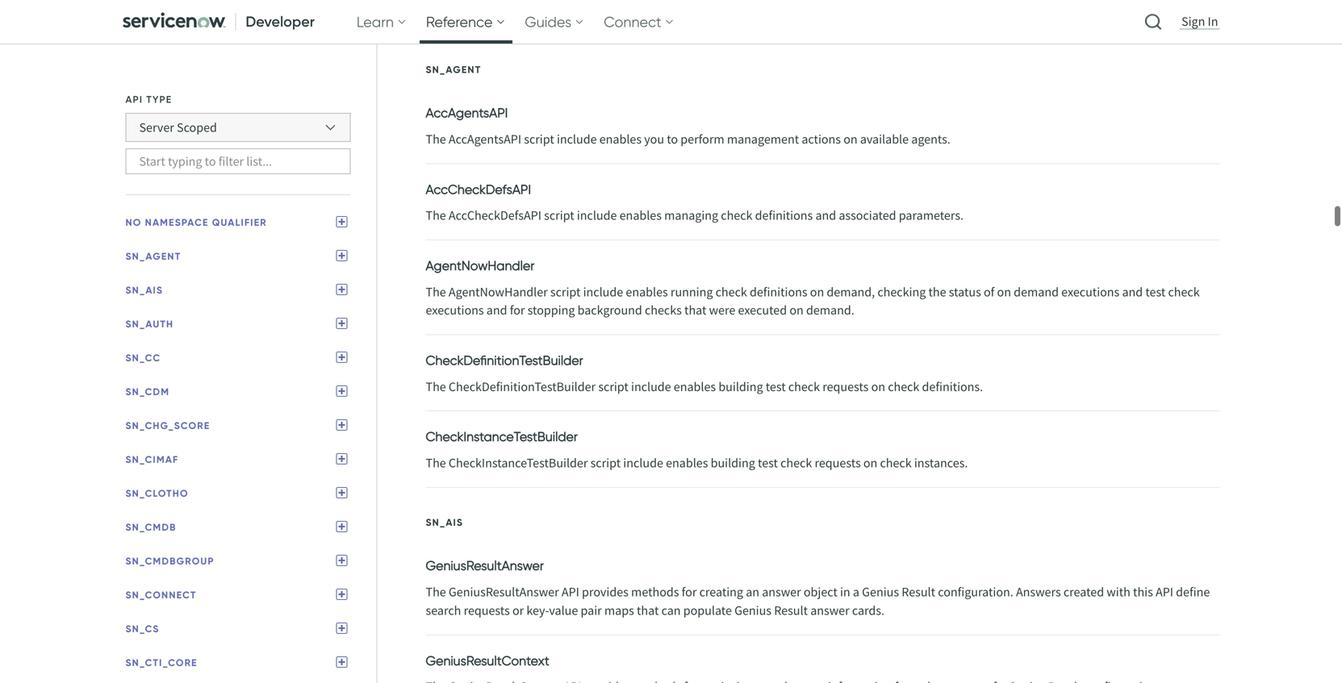 Task type: vqa. For each thing, say whether or not it's contained in the screenshot.
application
no



Task type: locate. For each thing, give the bounding box(es) containing it.
connect
[[604, 13, 662, 31]]

reference
[[426, 13, 493, 31]]

guides
[[525, 13, 572, 31]]

sign in
[[1182, 13, 1218, 30]]

sign
[[1182, 13, 1205, 30]]



Task type: describe. For each thing, give the bounding box(es) containing it.
connect button
[[597, 0, 681, 44]]

guides button
[[518, 0, 591, 44]]

in
[[1208, 13, 1218, 30]]

developer
[[246, 13, 315, 31]]

learn
[[357, 13, 394, 31]]

reference button
[[420, 0, 512, 44]]

sign in button
[[1178, 13, 1221, 31]]

developer link
[[116, 0, 324, 44]]

learn button
[[350, 0, 413, 44]]



